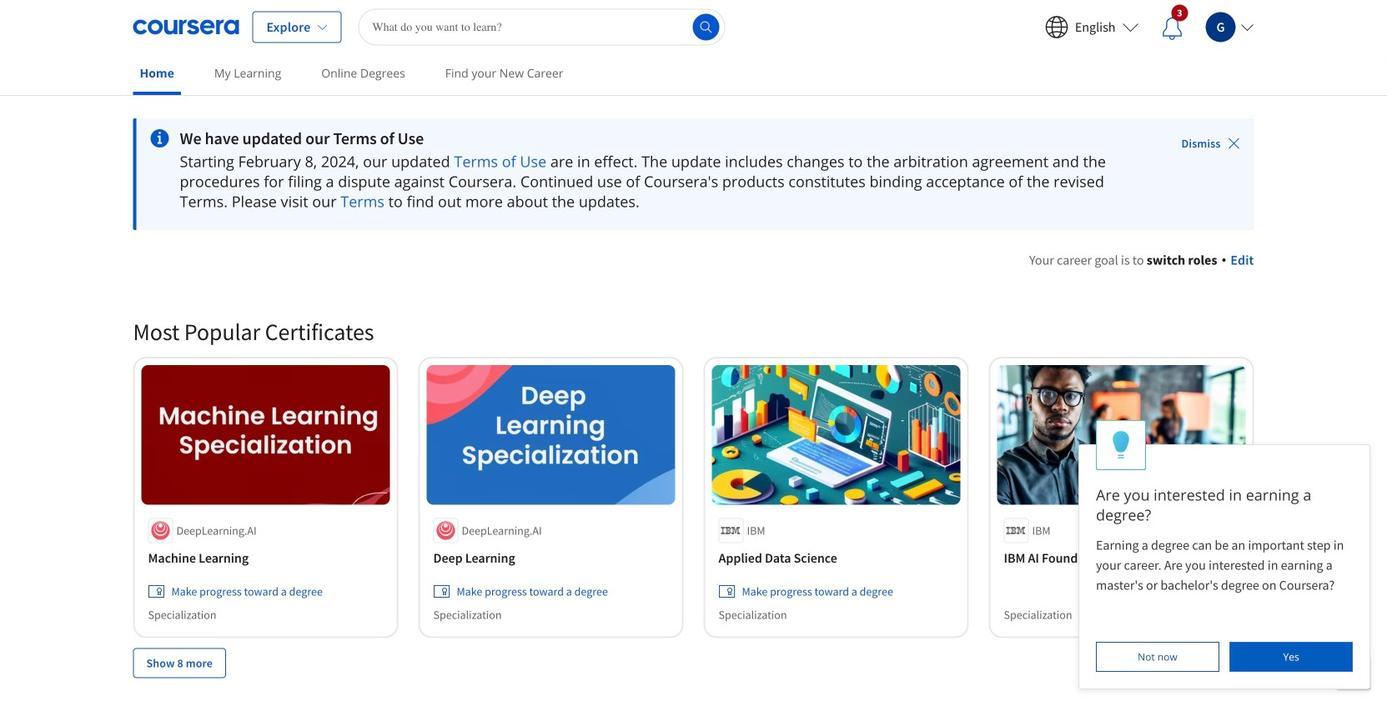 Task type: locate. For each thing, give the bounding box(es) containing it.
What do you want to learn? text field
[[358, 9, 725, 45]]

information: we have updated our terms of use element
[[180, 129, 1135, 149]]

None search field
[[358, 9, 725, 45]]

main content
[[0, 98, 1388, 707]]



Task type: describe. For each thing, give the bounding box(es) containing it.
coursera image
[[133, 14, 239, 40]]

help center image
[[1344, 663, 1364, 683]]

alice element
[[1079, 421, 1371, 690]]

lightbulb tip image
[[1113, 431, 1130, 460]]

most popular certificates collection element
[[123, 290, 1265, 706]]



Task type: vqa. For each thing, say whether or not it's contained in the screenshot.
'enroll for free starts nov 27'
no



